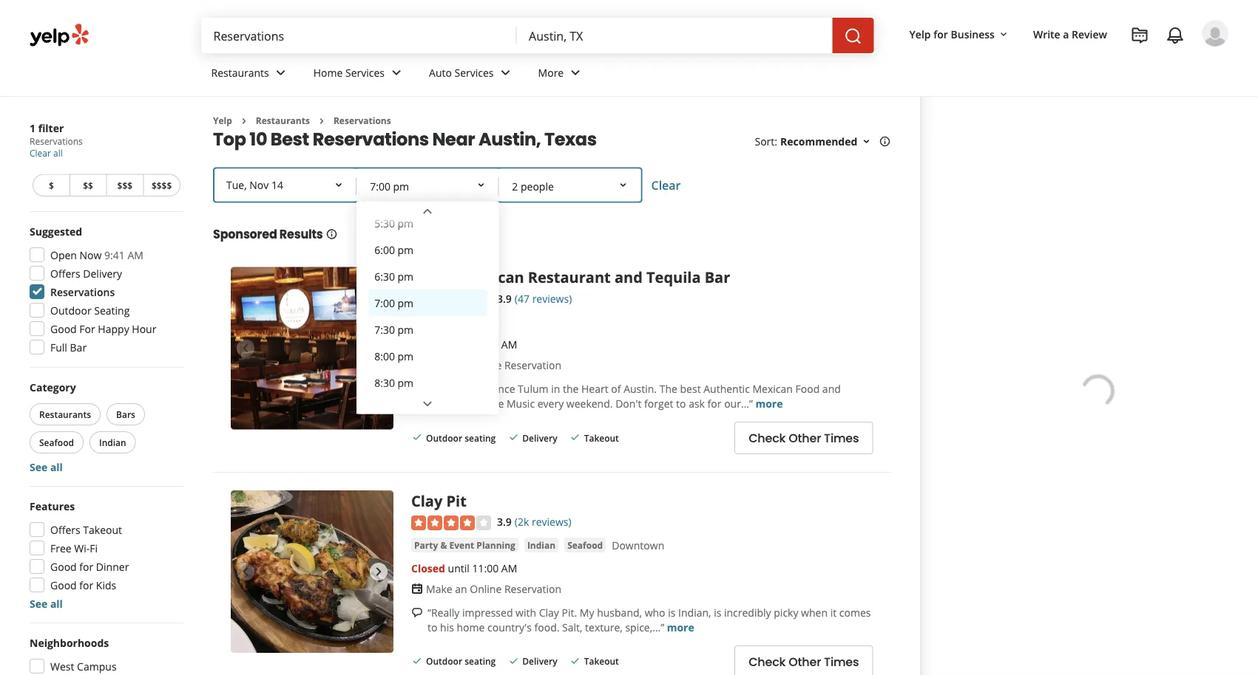 Task type: vqa. For each thing, say whether or not it's contained in the screenshot.
Tuscan
no



Task type: describe. For each thing, give the bounding box(es) containing it.
tulum mexican restaurant and tequila bar link
[[411, 267, 730, 288]]

delivery for tulum mexican restaurant and tequila bar
[[522, 432, 557, 444]]

pm for 5:30 pm
[[398, 217, 414, 231]]

austin.
[[624, 382, 657, 396]]

"come experience tulum in the heart of austin. the best authentic mexican food and margaritas. live music every weekend. don't forget to ask for our…"
[[427, 382, 841, 411]]

3.9 star rating image for clay
[[411, 516, 491, 531]]

ruby a. image
[[1202, 20, 1228, 47]]

a
[[1063, 27, 1069, 41]]

services for auto services
[[454, 66, 494, 80]]

party
[[414, 539, 438, 552]]

0 horizontal spatial seafood
[[39, 437, 74, 449]]

check for tulum mexican restaurant and tequila bar
[[749, 430, 786, 447]]

restaurants button
[[30, 404, 101, 426]]

heart
[[581, 382, 608, 396]]

8:30 pm button
[[368, 370, 487, 397]]

restaurants for restaurants link to the top
[[211, 66, 269, 80]]

yelp link
[[213, 115, 232, 127]]

(47 reviews)
[[515, 292, 572, 306]]

music
[[507, 397, 535, 411]]

takeout for clay pit
[[584, 656, 619, 668]]

offers for offers takeout
[[50, 523, 80, 537]]

all inside 1 filter reservations clear all
[[53, 147, 63, 159]]

my
[[580, 606, 594, 620]]

pit
[[446, 491, 467, 511]]

suggested
[[30, 224, 82, 239]]

until 11:00 am
[[448, 338, 517, 352]]

clay inside "really impressed with clay pit. my husband, who is indian, is incredibly picky when it comes to his home country's food. salt, texture, spice,…"
[[539, 606, 559, 620]]

top
[[213, 127, 246, 152]]

6:30 pm button
[[368, 264, 487, 290]]

recommended button
[[780, 135, 872, 149]]

good for good for happy hour
[[50, 322, 77, 336]]

auto services link
[[417, 53, 526, 96]]

none field find
[[213, 27, 505, 44]]

previous image
[[237, 564, 254, 581]]

slideshow element for clay
[[231, 491, 393, 654]]

16 chevron down v2 image
[[860, 136, 872, 148]]

0 vertical spatial bar
[[705, 267, 730, 288]]

outdoor seating
[[50, 304, 130, 318]]

1 make from the top
[[426, 358, 452, 372]]

more for clay pit
[[667, 621, 694, 635]]

0 horizontal spatial and
[[615, 267, 643, 288]]

recommended
[[780, 135, 857, 149]]

search image
[[844, 27, 862, 45]]

seating for mexican
[[465, 432, 496, 444]]

closed until 11:00 am
[[411, 562, 517, 576]]

clear inside 1 filter reservations clear all
[[30, 147, 51, 159]]

restaurant
[[528, 267, 611, 288]]

16 chevron right v2 image for reservations
[[316, 115, 328, 127]]

see all for features
[[30, 597, 63, 611]]

good for happy hour
[[50, 322, 156, 336]]

2 an from the top
[[455, 582, 467, 596]]

mexican button
[[411, 314, 454, 329]]

write a review
[[1033, 27, 1107, 41]]

pm for 6:30 pm
[[398, 270, 414, 284]]

reservations link
[[333, 115, 391, 127]]

16 info v2 image
[[879, 136, 891, 148]]

times for clay pit
[[824, 654, 859, 671]]

1 vertical spatial restaurants link
[[256, 115, 310, 127]]

reviews) for mexican
[[532, 292, 572, 306]]

8:00 pm button
[[368, 343, 487, 370]]

pm for 6:00 pm
[[398, 243, 414, 257]]

more link
[[526, 53, 596, 96]]

0 vertical spatial restaurants link
[[199, 53, 302, 96]]

2 11:00 from the top
[[472, 562, 499, 576]]

outdoor seating for mexican
[[426, 432, 496, 444]]

10
[[249, 127, 267, 152]]

2 make from the top
[[426, 582, 452, 596]]

the
[[563, 382, 579, 396]]

Find text field
[[213, 27, 505, 44]]

(2k
[[515, 516, 529, 530]]

Near text field
[[529, 27, 821, 44]]

closed
[[411, 562, 445, 576]]

16 checkmark v2 image for tulum mexican restaurant and tequila bar
[[411, 432, 423, 444]]

every
[[537, 397, 564, 411]]

now
[[80, 248, 102, 262]]

previous image
[[237, 340, 254, 358]]

2 is from the left
[[714, 606, 721, 620]]

outdoor for clay
[[426, 656, 462, 668]]

6:00 pm
[[374, 243, 414, 257]]

1 vertical spatial am
[[501, 338, 517, 352]]

seafood button inside group
[[30, 432, 84, 454]]

$$
[[83, 179, 93, 192]]

husband,
[[597, 606, 642, 620]]

pm for 7:30 pm
[[398, 323, 414, 337]]

0 vertical spatial indian button
[[89, 432, 136, 454]]

7:00 pm button
[[368, 290, 487, 317]]

comes
[[839, 606, 871, 620]]

next image
[[370, 340, 388, 358]]

1 11:00 from the top
[[472, 338, 499, 352]]

6:30
[[374, 270, 395, 284]]

1 online from the top
[[470, 358, 502, 372]]

am for closed until 11:00 am
[[501, 562, 517, 576]]

bar inside group
[[70, 341, 87, 355]]

auto
[[429, 66, 452, 80]]

check other times link for tulum mexican restaurant and tequila bar
[[735, 422, 873, 455]]

8:30
[[374, 376, 395, 390]]

16 checkmark v2 image for mexican
[[569, 432, 581, 444]]

top 10 best reservations near austin, texas
[[213, 127, 597, 152]]

5:30
[[374, 217, 395, 231]]

2 make an online reservation from the top
[[426, 582, 561, 596]]

see for features
[[30, 597, 48, 611]]

1 vertical spatial seafood
[[567, 539, 603, 552]]

Time field
[[358, 170, 497, 203]]

all for features
[[50, 597, 63, 611]]

Select a date text field
[[214, 169, 357, 201]]

bars button inside group
[[107, 404, 145, 426]]

other for tulum mexican restaurant and tequila bar
[[789, 430, 821, 447]]

for for business
[[933, 27, 948, 41]]

1 reservation from the top
[[504, 358, 561, 372]]

offers delivery
[[50, 267, 122, 281]]

delivery for clay pit
[[522, 656, 557, 668]]

indian,
[[678, 606, 711, 620]]

0 horizontal spatial clay
[[411, 491, 442, 511]]

takeout inside group
[[83, 523, 122, 537]]

(47 reviews) link
[[515, 290, 572, 306]]

neighborhoods
[[30, 636, 109, 650]]

offers for offers delivery
[[50, 267, 80, 281]]

notifications image
[[1166, 27, 1184, 44]]

restaurants for restaurants button
[[39, 409, 91, 421]]

user actions element
[[898, 19, 1249, 109]]

category
[[30, 381, 76, 395]]

1 make an online reservation from the top
[[426, 358, 561, 372]]

picky
[[774, 606, 798, 620]]

$$$
[[117, 179, 132, 192]]

spice,…"
[[625, 621, 664, 635]]

see all for category
[[30, 460, 63, 474]]

mexican inside button
[[414, 315, 451, 328]]

16 checkmark v2 image down music
[[508, 432, 519, 444]]

his
[[440, 621, 454, 635]]

impressed
[[462, 606, 513, 620]]

&
[[440, 539, 447, 552]]

7:00
[[374, 297, 395, 311]]

hour
[[132, 322, 156, 336]]

Cover field
[[500, 170, 639, 203]]

2 online from the top
[[470, 582, 502, 596]]

don't
[[615, 397, 642, 411]]

indian for rightmost indian 'button'
[[527, 539, 556, 552]]

country's
[[487, 621, 532, 635]]

clay pit
[[411, 491, 467, 511]]

pm for 8:30 pm
[[398, 376, 414, 390]]

write a review link
[[1027, 21, 1113, 47]]

5:30 pm button
[[368, 210, 487, 237]]

home services
[[313, 66, 385, 80]]

group containing suggested
[[25, 224, 183, 359]]

16 reservation v2 image
[[411, 584, 423, 595]]

none field near
[[529, 27, 821, 44]]

6:00
[[374, 243, 395, 257]]

3.9 for mexican
[[497, 292, 512, 306]]

16 speech v2 image for tulum mexican restaurant and tequila bar
[[411, 384, 423, 396]]

group containing neighborhoods
[[25, 636, 183, 676]]

7:30
[[374, 323, 395, 337]]



Task type: locate. For each thing, give the bounding box(es) containing it.
seafood down restaurants button
[[39, 437, 74, 449]]

8:00 pm
[[374, 350, 414, 364]]

0 vertical spatial times
[[824, 430, 859, 447]]

3.9 left (47
[[497, 292, 512, 306]]

make
[[426, 358, 452, 372], [426, 582, 452, 596]]

for inside button
[[933, 27, 948, 41]]

check other times for clay pit
[[749, 654, 859, 671]]

1 is from the left
[[668, 606, 676, 620]]

2 until from the top
[[448, 562, 469, 576]]

6 pm from the top
[[398, 350, 414, 364]]

outdoor
[[50, 304, 91, 318], [426, 432, 462, 444], [426, 656, 462, 668]]

0 vertical spatial until
[[448, 338, 469, 352]]

more
[[538, 66, 564, 80]]

best
[[680, 382, 701, 396]]

good down free at left
[[50, 560, 77, 574]]

$$ button
[[69, 174, 106, 197]]

0 vertical spatial mexican
[[462, 267, 524, 288]]

16 info v2 image
[[326, 228, 338, 240]]

1 horizontal spatial seafood
[[567, 539, 603, 552]]

2 see from the top
[[30, 597, 48, 611]]

check other times link down the 'when'
[[735, 646, 873, 676]]

1 other from the top
[[789, 430, 821, 447]]

to inside "come experience tulum in the heart of austin. the best authentic mexican food and margaritas. live music every weekend. don't forget to ask for our…"
[[676, 397, 686, 411]]

11:00
[[472, 338, 499, 352], [472, 562, 499, 576]]

1 vertical spatial make
[[426, 582, 452, 596]]

1 vertical spatial mexican
[[414, 315, 451, 328]]

2 outdoor seating from the top
[[426, 656, 496, 668]]

24 chevron down v2 image for restaurants
[[272, 64, 290, 82]]

2 vertical spatial takeout
[[584, 656, 619, 668]]

1 times from the top
[[824, 430, 859, 447]]

see all up features
[[30, 460, 63, 474]]

2 3.9 star rating image from the top
[[411, 516, 491, 531]]

yelp inside button
[[909, 27, 931, 41]]

0 vertical spatial make an online reservation
[[426, 358, 561, 372]]

1 vertical spatial other
[[789, 654, 821, 671]]

until down bars link
[[448, 338, 469, 352]]

campus
[[77, 660, 117, 674]]

mexican up 8:00 pm button in the left of the page
[[414, 315, 451, 328]]

16 checkmark v2 image
[[508, 432, 519, 444], [569, 432, 581, 444], [569, 656, 581, 668]]

2 see all from the top
[[30, 597, 63, 611]]

group
[[25, 224, 183, 359], [27, 380, 183, 475], [25, 499, 183, 612], [25, 636, 183, 676]]

all up features
[[50, 460, 63, 474]]

1 vertical spatial check other times link
[[735, 646, 873, 676]]

seating for pit
[[465, 656, 496, 668]]

yelp for yelp link
[[213, 115, 232, 127]]

services right 'home'
[[345, 66, 385, 80]]

mexican link
[[411, 314, 454, 329]]

dinner
[[96, 560, 129, 574]]

check other times
[[749, 430, 859, 447], [749, 654, 859, 671]]

group containing features
[[25, 499, 183, 612]]

2 16 speech v2 image from the top
[[411, 608, 423, 619]]

home
[[313, 66, 343, 80]]

and inside "come experience tulum in the heart of austin. the best authentic mexican food and margaritas. live music every weekend. don't forget to ask for our…"
[[822, 382, 841, 396]]

pm right 7:30
[[398, 323, 414, 337]]

bars
[[463, 315, 483, 328], [116, 409, 135, 421]]

outdoor down margaritas.
[[426, 432, 462, 444]]

next image
[[370, 564, 388, 581]]

1 vertical spatial an
[[455, 582, 467, 596]]

2 check from the top
[[749, 654, 786, 671]]

seafood button right indian link
[[564, 538, 606, 553]]

restaurants down category
[[39, 409, 91, 421]]

delivery down 'open now 9:41 am'
[[83, 267, 122, 281]]

16 chevron right v2 image right yelp link
[[238, 115, 250, 127]]

times for tulum mexican restaurant and tequila bar
[[824, 430, 859, 447]]

0 vertical spatial good
[[50, 322, 77, 336]]

free
[[50, 542, 71, 556]]

indian for top indian 'button'
[[99, 437, 126, 449]]

clear button
[[651, 177, 681, 193]]

see all down good for kids
[[30, 597, 63, 611]]

24 chevron down v2 image for home services
[[388, 64, 405, 82]]

good for kids
[[50, 579, 116, 593]]

2 pm from the top
[[398, 243, 414, 257]]

16 chevron right v2 image
[[238, 115, 250, 127], [316, 115, 328, 127]]

1 vertical spatial check
[[749, 654, 786, 671]]

restaurants link right top at the left top
[[256, 115, 310, 127]]

party & event planning link
[[411, 538, 518, 553]]

1 vertical spatial 16 speech v2 image
[[411, 608, 423, 619]]

0 vertical spatial 3.9
[[497, 292, 512, 306]]

1 none field from the left
[[213, 27, 505, 44]]

1 16 speech v2 image from the top
[[411, 384, 423, 396]]

for left business
[[933, 27, 948, 41]]

16 chevron right v2 image for restaurants
[[238, 115, 250, 127]]

0 vertical spatial outdoor
[[50, 304, 91, 318]]

online up "impressed"
[[470, 582, 502, 596]]

24 chevron down v2 image down 8:00 pm button in the left of the page
[[419, 396, 437, 413]]

bars right restaurants button
[[116, 409, 135, 421]]

bars inside group
[[116, 409, 135, 421]]

see all button down good for kids
[[30, 597, 63, 611]]

services for home services
[[345, 66, 385, 80]]

2 24 chevron down v2 image from the left
[[388, 64, 405, 82]]

tulum mexican restaurant and tequila bar
[[411, 267, 730, 288]]

see all button up features
[[30, 460, 63, 474]]

pm
[[398, 217, 414, 231], [398, 243, 414, 257], [398, 270, 414, 284], [398, 297, 414, 311], [398, 323, 414, 337], [398, 350, 414, 364], [398, 376, 414, 390]]

11:00 down bars link
[[472, 338, 499, 352]]

0 horizontal spatial none field
[[213, 27, 505, 44]]

1 vertical spatial clear
[[651, 177, 681, 193]]

tulum inside "come experience tulum in the heart of austin. the best authentic mexican food and margaritas. live music every weekend. don't forget to ask for our…"
[[518, 382, 548, 396]]

seating down home
[[465, 656, 496, 668]]

0 horizontal spatial yelp
[[213, 115, 232, 127]]

bars button
[[460, 314, 486, 329], [107, 404, 145, 426]]

1 vertical spatial see all button
[[30, 597, 63, 611]]

16 speech v2 image for clay pit
[[411, 608, 423, 619]]

to inside "really impressed with clay pit. my husband, who is indian, is incredibly picky when it comes to his home country's food. salt, texture, spice,…"
[[427, 621, 437, 635]]

1 horizontal spatial seafood button
[[564, 538, 606, 553]]

5 pm from the top
[[398, 323, 414, 337]]

3.9
[[497, 292, 512, 306], [497, 516, 512, 530]]

1 filter reservations clear all
[[30, 121, 83, 159]]

1 horizontal spatial 16 chevron right v2 image
[[316, 115, 328, 127]]

1 horizontal spatial more
[[755, 397, 783, 411]]

0 vertical spatial 11:00
[[472, 338, 499, 352]]

1 vertical spatial indian button
[[524, 538, 558, 553]]

more link for clay pit
[[667, 621, 694, 635]]

outdoor inside group
[[50, 304, 91, 318]]

0 horizontal spatial seafood button
[[30, 432, 84, 454]]

incredibly
[[724, 606, 771, 620]]

(2k reviews)
[[515, 516, 571, 530]]

4 pm from the top
[[398, 297, 414, 311]]

make right the "16 reservation v2" icon
[[426, 582, 452, 596]]

$$$$ button
[[143, 174, 180, 197]]

texture,
[[585, 621, 623, 635]]

0 vertical spatial see all
[[30, 460, 63, 474]]

other for clay pit
[[789, 654, 821, 671]]

24 chevron down v2 image for auto services
[[497, 64, 514, 82]]

24 chevron down v2 image left auto
[[388, 64, 405, 82]]

check other times down the 'when'
[[749, 654, 859, 671]]

24 chevron down v2 image right "5:30 pm"
[[419, 202, 437, 220]]

0 vertical spatial check other times link
[[735, 422, 873, 455]]

0 vertical spatial 24 chevron down v2 image
[[419, 202, 437, 220]]

1 24 chevron down v2 image from the left
[[272, 64, 290, 82]]

1 24 chevron down v2 image from the top
[[419, 202, 437, 220]]

2 good from the top
[[50, 560, 77, 574]]

check other times for tulum mexican restaurant and tequila bar
[[749, 430, 859, 447]]

offers up free at left
[[50, 523, 80, 537]]

outdoor down his
[[426, 656, 462, 668]]

in
[[551, 382, 560, 396]]

salt,
[[562, 621, 582, 635]]

to left ask
[[676, 397, 686, 411]]

2 vertical spatial restaurants
[[39, 409, 91, 421]]

1 outdoor seating from the top
[[426, 432, 496, 444]]

good down good for dinner
[[50, 579, 77, 593]]

good for good for kids
[[50, 579, 77, 593]]

good
[[50, 322, 77, 336], [50, 560, 77, 574], [50, 579, 77, 593]]

reviews) for pit
[[532, 516, 571, 530]]

2 times from the top
[[824, 654, 859, 671]]

kids
[[96, 579, 116, 593]]

0 vertical spatial clear
[[30, 147, 51, 159]]

pm for 7:00 pm
[[398, 297, 414, 311]]

0 vertical spatial indian
[[99, 437, 126, 449]]

when
[[801, 606, 828, 620]]

mexican left food
[[752, 382, 793, 396]]

24 chevron down v2 image
[[419, 202, 437, 220], [419, 396, 437, 413]]

downtown
[[612, 539, 664, 553]]

0 horizontal spatial bar
[[70, 341, 87, 355]]

none field up "home services"
[[213, 27, 505, 44]]

for for kids
[[79, 579, 93, 593]]

2 seating from the top
[[465, 656, 496, 668]]

0 vertical spatial tulum
[[411, 267, 458, 288]]

1 vertical spatial times
[[824, 654, 859, 671]]

weekend.
[[566, 397, 613, 411]]

24 chevron down v2 image right auto services
[[497, 64, 514, 82]]

1 3.9 star rating image from the top
[[411, 292, 491, 307]]

24 chevron down v2 image inside home services link
[[388, 64, 405, 82]]

outdoor seating down margaritas.
[[426, 432, 496, 444]]

16 checkmark v2 image down the "16 reservation v2" icon
[[411, 656, 423, 668]]

16 checkmark v2 image
[[411, 432, 423, 444], [411, 656, 423, 668], [508, 656, 519, 668]]

reservation up in
[[504, 358, 561, 372]]

check for clay pit
[[749, 654, 786, 671]]

24 chevron down v2 image inside restaurants link
[[272, 64, 290, 82]]

1 vertical spatial indian
[[527, 539, 556, 552]]

1 good from the top
[[50, 322, 77, 336]]

make an online reservation
[[426, 358, 561, 372], [426, 582, 561, 596]]

slideshow element
[[231, 267, 393, 430], [231, 491, 393, 654]]

0 horizontal spatial more link
[[667, 621, 694, 635]]

ask
[[689, 397, 705, 411]]

group containing category
[[27, 380, 183, 475]]

1 vertical spatial delivery
[[522, 432, 557, 444]]

"really
[[427, 606, 460, 620]]

2 see all button from the top
[[30, 597, 63, 611]]

good for dinner
[[50, 560, 129, 574]]

1 16 chevron right v2 image from the left
[[238, 115, 250, 127]]

0 vertical spatial seating
[[465, 432, 496, 444]]

services right auto
[[454, 66, 494, 80]]

check down the picky
[[749, 654, 786, 671]]

1
[[30, 121, 35, 135]]

0 vertical spatial more
[[755, 397, 783, 411]]

good for good for dinner
[[50, 560, 77, 574]]

delivery down 'food.'
[[522, 656, 557, 668]]

16 checkmark v2 image down 8:30 pm button
[[411, 432, 423, 444]]

9:41
[[104, 248, 125, 262]]

4 24 chevron down v2 image from the left
[[567, 64, 584, 82]]

1 vertical spatial offers
[[50, 523, 80, 537]]

0 vertical spatial check
[[749, 430, 786, 447]]

mexican
[[462, 267, 524, 288], [414, 315, 451, 328], [752, 382, 793, 396]]

24 chevron down v2 image left 'home'
[[272, 64, 290, 82]]

2 offers from the top
[[50, 523, 80, 537]]

am down (47
[[501, 338, 517, 352]]

3.9 link left (2k
[[497, 514, 512, 530]]

3 24 chevron down v2 image from the left
[[497, 64, 514, 82]]

2 reservation from the top
[[504, 582, 561, 596]]

24 chevron down v2 image for more
[[567, 64, 584, 82]]

1 vertical spatial yelp
[[213, 115, 232, 127]]

2 services from the left
[[454, 66, 494, 80]]

1 vertical spatial and
[[822, 382, 841, 396]]

2 none field from the left
[[529, 27, 821, 44]]

0 horizontal spatial tulum
[[411, 267, 458, 288]]

1 see all button from the top
[[30, 460, 63, 474]]

clay pit link
[[411, 491, 467, 511]]

0 vertical spatial restaurants
[[211, 66, 269, 80]]

16 checkmark v2 image down country's
[[508, 656, 519, 668]]

reviews) down restaurant
[[532, 292, 572, 306]]

0 horizontal spatial bars
[[116, 409, 135, 421]]

3.9 for pit
[[497, 516, 512, 530]]

2 other from the top
[[789, 654, 821, 671]]

it
[[830, 606, 837, 620]]

1 horizontal spatial mexican
[[462, 267, 524, 288]]

(47
[[515, 292, 530, 306]]

offers
[[50, 267, 80, 281], [50, 523, 80, 537]]

delivery inside group
[[83, 267, 122, 281]]

takeout up fi
[[83, 523, 122, 537]]

full
[[50, 341, 67, 355]]

1 seating from the top
[[465, 432, 496, 444]]

2 vertical spatial outdoor
[[426, 656, 462, 668]]

1 vertical spatial bars
[[116, 409, 135, 421]]

check other times down food
[[749, 430, 859, 447]]

16 speech v2 image
[[411, 384, 423, 396], [411, 608, 423, 619]]

None search field
[[202, 18, 877, 53]]

more link for tulum mexican restaurant and tequila bar
[[755, 397, 783, 411]]

16 checkmark v2 image for clay pit
[[411, 656, 423, 668]]

1 vertical spatial see all
[[30, 597, 63, 611]]

1 horizontal spatial bars
[[463, 315, 483, 328]]

1 vertical spatial until
[[448, 562, 469, 576]]

forget
[[644, 397, 673, 411]]

$
[[49, 179, 54, 192]]

1 check from the top
[[749, 430, 786, 447]]

0 vertical spatial clay
[[411, 491, 442, 511]]

and
[[615, 267, 643, 288], [822, 382, 841, 396]]

make an online reservation down until 11:00 am at the left
[[426, 358, 561, 372]]

reviews)
[[532, 292, 572, 306], [532, 516, 571, 530]]

0 vertical spatial takeout
[[584, 432, 619, 444]]

6:30 pm
[[374, 270, 414, 284]]

seafood button down restaurants button
[[30, 432, 84, 454]]

wi-
[[74, 542, 90, 556]]

1 see all from the top
[[30, 460, 63, 474]]

pit.
[[562, 606, 577, 620]]

yelp for yelp for business
[[909, 27, 931, 41]]

pm right 7:00
[[398, 297, 414, 311]]

home services link
[[302, 53, 417, 96]]

8:00
[[374, 350, 395, 364]]

2 vertical spatial am
[[501, 562, 517, 576]]

check other times link for clay pit
[[735, 646, 873, 676]]

for inside "come experience tulum in the heart of austin. the best authentic mexican food and margaritas. live music every weekend. don't forget to ask for our…"
[[707, 397, 721, 411]]

1 vertical spatial restaurants
[[256, 115, 310, 127]]

1 an from the top
[[455, 358, 467, 372]]

1 vertical spatial 3.9 star rating image
[[411, 516, 491, 531]]

0 vertical spatial check other times
[[749, 430, 859, 447]]

yelp left business
[[909, 27, 931, 41]]

projects image
[[1131, 27, 1149, 44]]

1 pm from the top
[[398, 217, 414, 231]]

outdoor for tulum
[[426, 432, 462, 444]]

indian down restaurants button
[[99, 437, 126, 449]]

bars button up until 11:00 am at the left
[[460, 314, 486, 329]]

1 vertical spatial check other times
[[749, 654, 859, 671]]

offers takeout
[[50, 523, 122, 537]]

0 vertical spatial see
[[30, 460, 48, 474]]

more link down indian,
[[667, 621, 694, 635]]

open
[[50, 248, 77, 262]]

7 pm from the top
[[398, 376, 414, 390]]

2 check other times from the top
[[749, 654, 859, 671]]

open now 9:41 am
[[50, 248, 143, 262]]

reviews) up indian link
[[532, 516, 571, 530]]

3 good from the top
[[50, 579, 77, 593]]

takeout down weekend.
[[584, 432, 619, 444]]

0 vertical spatial outdoor seating
[[426, 432, 496, 444]]

1 3.9 from the top
[[497, 292, 512, 306]]

fi
[[90, 542, 98, 556]]

0 horizontal spatial indian
[[99, 437, 126, 449]]

indian button down restaurants button
[[89, 432, 136, 454]]

reservations
[[333, 115, 391, 127], [313, 127, 429, 152], [30, 135, 83, 148], [50, 285, 115, 299]]

reservation up with
[[504, 582, 561, 596]]

1 check other times link from the top
[[735, 422, 873, 455]]

with
[[516, 606, 536, 620]]

3.9 star rating image
[[411, 292, 491, 307], [411, 516, 491, 531]]

indian down (2k reviews)
[[527, 539, 556, 552]]

3.9 star rating image for tulum
[[411, 292, 491, 307]]

1 slideshow element from the top
[[231, 267, 393, 430]]

auto services
[[429, 66, 494, 80]]

2 3.9 from the top
[[497, 516, 512, 530]]

none field up business categories element
[[529, 27, 821, 44]]

indian link
[[524, 538, 558, 553]]

restaurants inside business categories element
[[211, 66, 269, 80]]

6:00 pm button
[[368, 237, 487, 264]]

until down event
[[448, 562, 469, 576]]

restaurants right top at the left top
[[256, 115, 310, 127]]

1 horizontal spatial to
[[676, 397, 686, 411]]

takeout
[[584, 432, 619, 444], [83, 523, 122, 537], [584, 656, 619, 668]]

16 speech v2 image left "come
[[411, 384, 423, 396]]

delivery down every
[[522, 432, 557, 444]]

2 3.9 link from the top
[[497, 514, 512, 530]]

best
[[271, 127, 309, 152]]

0 vertical spatial am
[[128, 248, 143, 262]]

1 until from the top
[[448, 338, 469, 352]]

make an online reservation up "impressed"
[[426, 582, 561, 596]]

restaurants inside button
[[39, 409, 91, 421]]

pm for 8:00 pm
[[398, 350, 414, 364]]

see all button for features
[[30, 597, 63, 611]]

pm right 5:30
[[398, 217, 414, 231]]

am for open now 9:41 am
[[128, 248, 143, 262]]

0 vertical spatial to
[[676, 397, 686, 411]]

see up neighborhoods
[[30, 597, 48, 611]]

None field
[[213, 27, 505, 44], [529, 27, 821, 44]]

pm right 6:00
[[398, 243, 414, 257]]

until
[[448, 338, 469, 352], [448, 562, 469, 576]]

3.9 link left (47
[[497, 290, 512, 306]]

outdoor seating for pit
[[426, 656, 496, 668]]

2 vertical spatial mexican
[[752, 382, 793, 396]]

0 vertical spatial other
[[789, 430, 821, 447]]

restaurants up yelp link
[[211, 66, 269, 80]]

1 vertical spatial clay
[[539, 606, 559, 620]]

24 chevron down v2 image right more
[[567, 64, 584, 82]]

an up "come
[[455, 358, 467, 372]]

am right "9:41"
[[128, 248, 143, 262]]

0 vertical spatial seafood button
[[30, 432, 84, 454]]

mexican inside "come experience tulum in the heart of austin. the best authentic mexican food and margaritas. live music every weekend. don't forget to ask for our…"
[[752, 382, 793, 396]]

2 slideshow element from the top
[[231, 491, 393, 654]]

24 chevron down v2 image inside more link
[[567, 64, 584, 82]]

24 chevron down v2 image
[[272, 64, 290, 82], [388, 64, 405, 82], [497, 64, 514, 82], [567, 64, 584, 82]]

0 vertical spatial more link
[[755, 397, 783, 411]]

1 see from the top
[[30, 460, 48, 474]]

slideshow element for tulum
[[231, 267, 393, 430]]

sponsored results
[[213, 226, 323, 243]]

see all button for category
[[30, 460, 63, 474]]

1 services from the left
[[345, 66, 385, 80]]

outdoor seating down home
[[426, 656, 496, 668]]

pm right the 8:00
[[398, 350, 414, 364]]

all down good for kids
[[50, 597, 63, 611]]

2 check other times link from the top
[[735, 646, 873, 676]]

takeout for tulum mexican restaurant and tequila bar
[[584, 432, 619, 444]]

16 checkmark v2 image for pit
[[569, 656, 581, 668]]

1 vertical spatial seafood button
[[564, 538, 606, 553]]

0 horizontal spatial bars button
[[107, 404, 145, 426]]

24 chevron down v2 image inside auto services link
[[497, 64, 514, 82]]

11:00 down planning
[[472, 562, 499, 576]]

2 horizontal spatial mexican
[[752, 382, 793, 396]]

0 vertical spatial make
[[426, 358, 452, 372]]

offers down open
[[50, 267, 80, 281]]

3.9 left (2k
[[497, 516, 512, 530]]

filter
[[38, 121, 64, 135]]

all down filter
[[53, 147, 63, 159]]

$$$ button
[[106, 174, 143, 197]]

0 vertical spatial seafood
[[39, 437, 74, 449]]

tulum up music
[[518, 382, 548, 396]]

reservation
[[504, 358, 561, 372], [504, 582, 561, 596]]

bars button right restaurants button
[[107, 404, 145, 426]]

1 3.9 link from the top
[[497, 290, 512, 306]]

all for category
[[50, 460, 63, 474]]

16 checkmark v2 image down weekend.
[[569, 432, 581, 444]]

2 24 chevron down v2 image from the top
[[419, 396, 437, 413]]

16 speech v2 image down the "16 reservation v2" icon
[[411, 608, 423, 619]]

see all
[[30, 460, 63, 474], [30, 597, 63, 611]]

1 vertical spatial bar
[[70, 341, 87, 355]]

0 vertical spatial and
[[615, 267, 643, 288]]

to left his
[[427, 621, 437, 635]]

1 horizontal spatial bars button
[[460, 314, 486, 329]]

2 16 chevron right v2 image from the left
[[316, 115, 328, 127]]

1 vertical spatial reviews)
[[532, 516, 571, 530]]

for for dinner
[[79, 560, 93, 574]]

1 horizontal spatial clear
[[651, 177, 681, 193]]

0 vertical spatial reviews)
[[532, 292, 572, 306]]

1 vertical spatial slideshow element
[[231, 491, 393, 654]]

online down until 11:00 am at the left
[[470, 358, 502, 372]]

"come
[[427, 382, 459, 396]]

1 check other times from the top
[[749, 430, 859, 447]]

and left tequila
[[615, 267, 643, 288]]

pm right 6:30
[[398, 270, 414, 284]]

see for category
[[30, 460, 48, 474]]

0 vertical spatial delivery
[[83, 267, 122, 281]]

pm inside button
[[398, 297, 414, 311]]

0 horizontal spatial clear
[[30, 147, 51, 159]]

restaurants link up yelp link
[[199, 53, 302, 96]]

business categories element
[[199, 53, 1228, 96]]

am down planning
[[501, 562, 517, 576]]

more for tulum mexican restaurant and tequila bar
[[755, 397, 783, 411]]

0 vertical spatial reservation
[[504, 358, 561, 372]]

1 horizontal spatial clay
[[539, 606, 559, 620]]

clear
[[30, 147, 51, 159], [651, 177, 681, 193]]

1 offers from the top
[[50, 267, 80, 281]]

yelp
[[909, 27, 931, 41], [213, 115, 232, 127]]

2 vertical spatial all
[[50, 597, 63, 611]]

3.9 link for mexican
[[497, 290, 512, 306]]

0 horizontal spatial is
[[668, 606, 676, 620]]

3 pm from the top
[[398, 270, 414, 284]]

review
[[1072, 27, 1107, 41]]

who
[[645, 606, 665, 620]]

full bar
[[50, 341, 87, 355]]

features
[[30, 500, 75, 514]]

for down good for dinner
[[79, 579, 93, 593]]

0 horizontal spatial 16 chevron right v2 image
[[238, 115, 250, 127]]

outdoor up for
[[50, 304, 91, 318]]

7:30 pm
[[374, 323, 414, 337]]

1 horizontal spatial indian button
[[524, 538, 558, 553]]

3.9 link for pit
[[497, 514, 512, 530]]

west
[[50, 660, 74, 674]]

food.
[[534, 621, 559, 635]]

authentic
[[704, 382, 750, 396]]

indian button down (2k reviews)
[[524, 538, 558, 553]]

5:30 pm
[[374, 217, 414, 231]]

1 vertical spatial tulum
[[518, 382, 548, 396]]

1 vertical spatial to
[[427, 621, 437, 635]]

seating
[[94, 304, 130, 318]]

16 chevron down v2 image
[[998, 29, 1009, 40]]

for up good for kids
[[79, 560, 93, 574]]

pm right "8:30"
[[398, 376, 414, 390]]

for
[[933, 27, 948, 41], [707, 397, 721, 411], [79, 560, 93, 574], [79, 579, 93, 593]]

is right 'who'
[[668, 606, 676, 620]]

0 horizontal spatial services
[[345, 66, 385, 80]]

clay
[[411, 491, 442, 511], [539, 606, 559, 620]]



